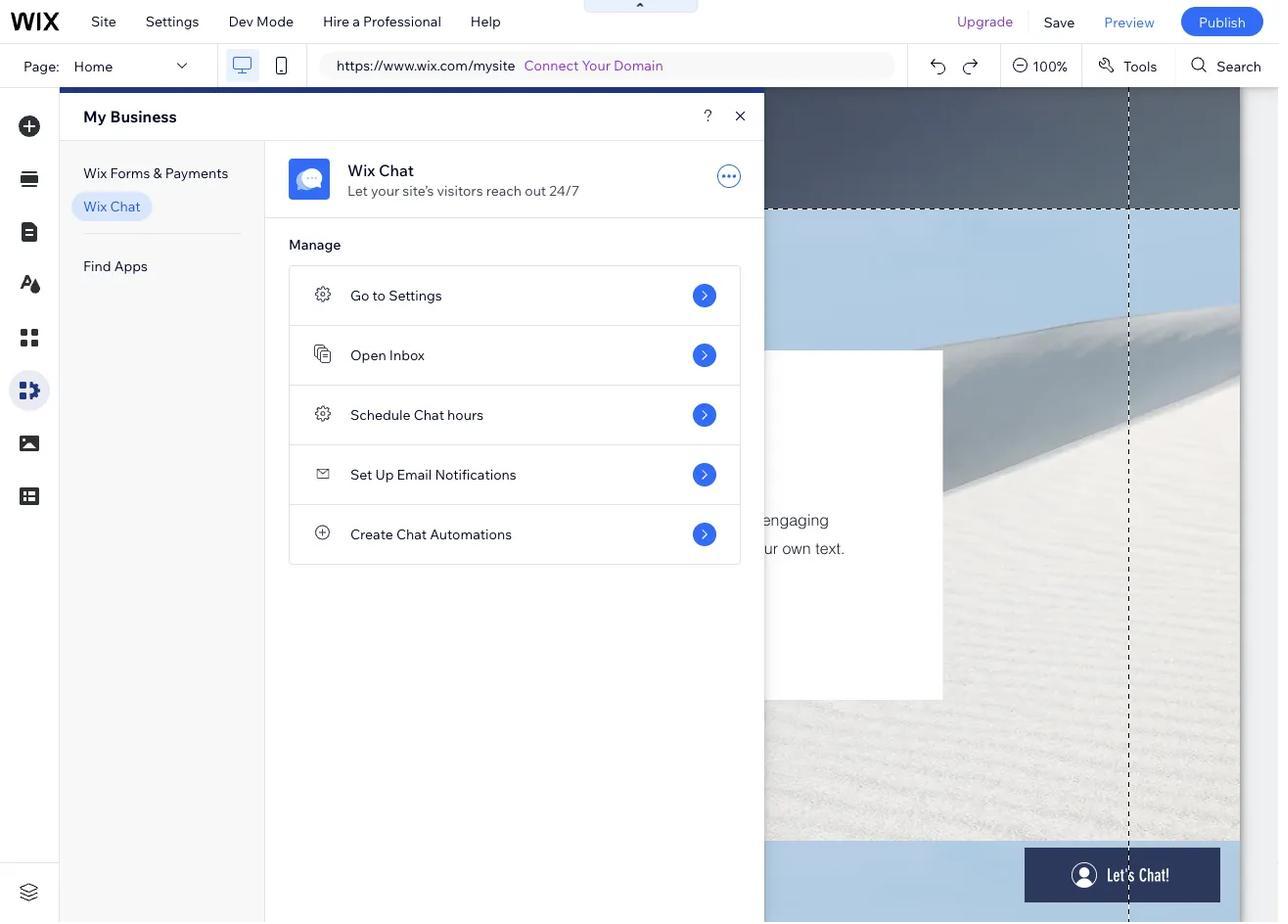 Task type: describe. For each thing, give the bounding box(es) containing it.
create chat automations
[[351, 526, 512, 543]]

my
[[83, 107, 107, 126]]

automations
[[430, 526, 512, 543]]

help
[[471, 13, 501, 30]]

find
[[83, 258, 111, 275]]

100%
[[1033, 57, 1068, 74]]

&
[[153, 165, 162, 182]]

open inbox
[[351, 347, 425, 364]]

publish
[[1199, 13, 1246, 30]]

up
[[376, 466, 394, 483]]

my business
[[83, 107, 177, 126]]

email
[[397, 466, 432, 483]]

preview
[[1105, 13, 1155, 30]]

a
[[353, 13, 360, 30]]

open
[[351, 347, 386, 364]]

wix forms & payments
[[83, 165, 229, 182]]

search
[[1217, 57, 1262, 74]]

schedule
[[351, 406, 411, 423]]

set up email notifications
[[351, 466, 517, 483]]

1 horizontal spatial settings
[[389, 287, 442, 304]]

go
[[351, 287, 370, 304]]

inbox
[[390, 347, 425, 364]]

mode
[[257, 13, 294, 30]]

wix for wix chat let your site's visitors reach out 24/7
[[348, 161, 375, 180]]

business
[[110, 107, 177, 126]]

home
[[74, 57, 113, 74]]

hours
[[448, 406, 484, 423]]

reach
[[486, 182, 522, 199]]

your
[[371, 182, 400, 199]]

chat for schedule chat hours
[[414, 406, 445, 423]]

publish button
[[1182, 7, 1264, 36]]

upgrade
[[958, 13, 1014, 30]]

your
[[582, 57, 611, 74]]

to
[[373, 287, 386, 304]]

0 horizontal spatial settings
[[146, 13, 199, 30]]

wix for wix chat
[[83, 198, 107, 215]]

create
[[351, 526, 393, 543]]

preview button
[[1090, 0, 1170, 43]]

wix chat let your site's visitors reach out 24/7
[[348, 161, 580, 199]]

dev mode
[[229, 13, 294, 30]]

wix for wix forms & payments
[[83, 165, 107, 182]]

https://www.wix.com/mysite
[[337, 57, 516, 74]]

professional
[[363, 13, 441, 30]]

save
[[1044, 13, 1075, 30]]

set
[[351, 466, 372, 483]]

tools
[[1124, 57, 1158, 74]]



Task type: vqa. For each thing, say whether or not it's contained in the screenshot.
"https://appleapplelee2001.wixsite.com/my-"
no



Task type: locate. For each thing, give the bounding box(es) containing it.
settings right to
[[389, 287, 442, 304]]

1 vertical spatial settings
[[389, 287, 442, 304]]

out
[[525, 182, 547, 199]]

wix chat
[[83, 198, 141, 215]]

tools button
[[1083, 44, 1175, 87]]

site
[[91, 13, 116, 30]]

find apps
[[83, 258, 148, 275]]

payments
[[165, 165, 229, 182]]

settings
[[146, 13, 199, 30], [389, 287, 442, 304]]

chat inside wix chat let your site's visitors reach out 24/7
[[379, 161, 414, 180]]

chat up your
[[379, 161, 414, 180]]

notifications
[[435, 466, 517, 483]]

wix chat image
[[289, 159, 330, 200]]

site's
[[403, 182, 434, 199]]

go to settings
[[351, 287, 442, 304]]

hire
[[323, 13, 350, 30]]

settings left dev
[[146, 13, 199, 30]]

dev
[[229, 13, 254, 30]]

chat right "create"
[[397, 526, 427, 543]]

wix up find
[[83, 198, 107, 215]]

schedule chat hours
[[351, 406, 484, 423]]

save button
[[1030, 0, 1090, 43]]

0 vertical spatial settings
[[146, 13, 199, 30]]

visitors
[[437, 182, 483, 199]]

wix up let
[[348, 161, 375, 180]]

let
[[348, 182, 368, 199]]

chat for wix chat
[[110, 198, 141, 215]]

100% button
[[1002, 44, 1082, 87]]

chat for wix chat let your site's visitors reach out 24/7
[[379, 161, 414, 180]]

wix
[[348, 161, 375, 180], [83, 165, 107, 182], [83, 198, 107, 215]]

24/7
[[550, 182, 580, 199]]

forms
[[110, 165, 150, 182]]

wix inside wix chat let your site's visitors reach out 24/7
[[348, 161, 375, 180]]

chat for create chat automations
[[397, 526, 427, 543]]

domain
[[614, 57, 664, 74]]

chat
[[379, 161, 414, 180], [110, 198, 141, 215], [414, 406, 445, 423], [397, 526, 427, 543]]

hire a professional
[[323, 13, 441, 30]]

connect
[[524, 57, 579, 74]]

search button
[[1176, 44, 1280, 87]]

chat down forms
[[110, 198, 141, 215]]

wix left forms
[[83, 165, 107, 182]]

chat left hours
[[414, 406, 445, 423]]

https://www.wix.com/mysite connect your domain
[[337, 57, 664, 74]]

manage
[[289, 236, 341, 253]]

apps
[[114, 258, 148, 275]]



